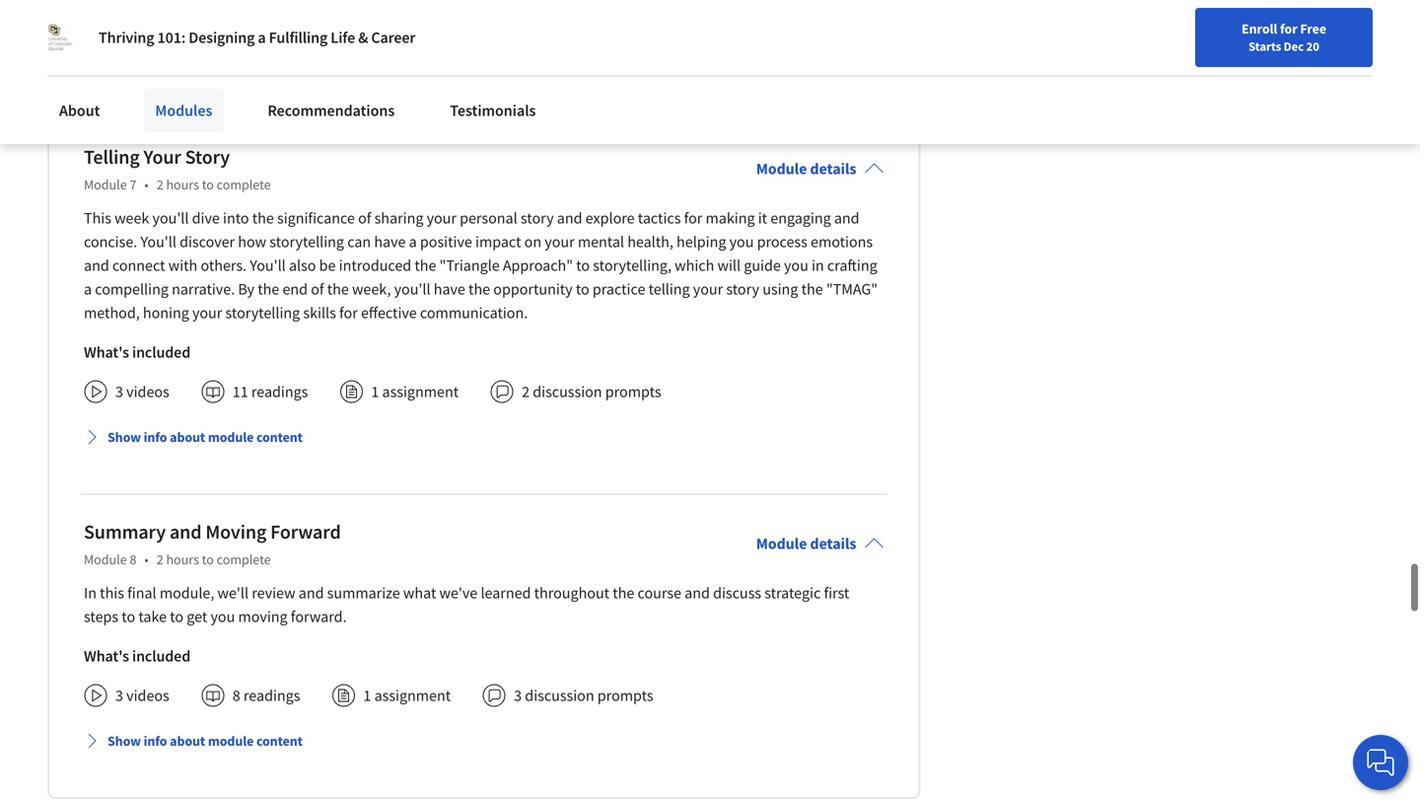 Task type: describe. For each thing, give the bounding box(es) containing it.
and up forward.
[[299, 583, 324, 603]]

show for telling
[[108, 428, 141, 446]]

forward
[[270, 520, 341, 544]]

opportunity
[[494, 279, 573, 299]]

telling your story module 7 • 2 hours to complete
[[84, 145, 271, 194]]

others.
[[201, 256, 247, 276]]

storytelling,
[[593, 256, 672, 276]]

making
[[706, 208, 755, 228]]

in this final module, we'll review and summarize what we've learned throughout the course and discuss strategic first steps to take to get you moving forward.
[[84, 583, 850, 627]]

english
[[1100, 62, 1148, 81]]

what's for telling your story
[[84, 343, 129, 362]]

be
[[319, 256, 336, 276]]

find your new career
[[931, 62, 1055, 80]]

content for moving
[[256, 732, 303, 750]]

to left get in the bottom of the page
[[170, 607, 184, 627]]

strategic
[[765, 583, 821, 603]]

discussion for summary and moving forward
[[525, 686, 595, 706]]

this
[[100, 583, 124, 603]]

"triangle
[[440, 256, 500, 276]]

content for story
[[256, 428, 303, 446]]

1 vertical spatial of
[[311, 279, 324, 299]]

to inside summary and moving forward module 8 • 2 hours to complete
[[202, 551, 214, 569]]

101:
[[157, 28, 186, 47]]

details for telling your story
[[810, 159, 857, 179]]

and right course
[[685, 583, 710, 603]]

what's included for summary
[[84, 647, 191, 666]]

which
[[675, 256, 715, 276]]

narrative.
[[172, 279, 235, 299]]

how
[[238, 232, 267, 252]]

show info about module content button for module
[[76, 420, 311, 455]]

review
[[252, 583, 296, 603]]

enroll for free starts dec 20
[[1242, 20, 1327, 54]]

week
[[115, 208, 149, 228]]

about for forward
[[170, 732, 205, 750]]

course
[[638, 583, 682, 603]]

your for your design process
[[84, 54, 113, 74]]

coursera image
[[24, 56, 149, 87]]

this week you'll dive into the significance of sharing your personal story and explore tactics for making it engaging and concise. you'll discover how storytelling can have a positive impact on your mental health, helping you process emotions and connect with others. you'll also be introduced the "triangle approach" to storytelling, which will guide you in crafting a compelling narrative. by the end of the week, you'll have the opportunity to practice telling your story using the "tmag" method, honing your storytelling skills for effective communication.
[[84, 208, 878, 323]]

0 vertical spatial you'll
[[141, 232, 177, 252]]

• left 30 on the left top of page
[[223, 54, 228, 74]]

to left take
[[122, 607, 135, 627]]

discussion for telling your story
[[533, 382, 602, 402]]

individuals
[[56, 10, 132, 30]]

0 vertical spatial career
[[371, 28, 416, 47]]

thriving
[[99, 28, 154, 47]]

with
[[168, 256, 198, 276]]

3 videos for summary
[[115, 686, 169, 706]]

forward.
[[291, 607, 347, 627]]

your up positive at the top of the page
[[427, 208, 457, 228]]

we'll
[[218, 583, 249, 603]]

0 vertical spatial minutes
[[317, 15, 371, 35]]

1 for summary and moving forward
[[364, 686, 371, 706]]

assignment for telling your story
[[382, 382, 459, 402]]

0 horizontal spatial a
[[84, 279, 92, 299]]

story
[[185, 145, 230, 169]]

2 horizontal spatial you
[[784, 256, 809, 276]]

impact
[[476, 232, 521, 252]]

chat with us image
[[1366, 747, 1397, 779]]

modules
[[155, 101, 213, 120]]

free
[[1301, 20, 1327, 37]]

the up how
[[252, 208, 274, 228]]

concise.
[[84, 232, 137, 252]]

module details for summary and moving forward
[[757, 534, 857, 554]]

get
[[187, 607, 208, 627]]

11
[[233, 382, 248, 402]]

readings for moving
[[244, 686, 300, 706]]

method,
[[84, 303, 140, 323]]

process
[[757, 232, 808, 252]]

what
[[403, 583, 436, 603]]

summary
[[84, 520, 166, 544]]

the up communication.
[[469, 279, 490, 299]]

module inside summary and moving forward module 8 • 2 hours to complete
[[84, 551, 127, 569]]

modules link
[[143, 89, 224, 132]]

your inside 'find your new career' link
[[959, 62, 986, 80]]

practice
[[593, 279, 646, 299]]

your down narrative.
[[192, 303, 222, 323]]

new
[[988, 62, 1014, 80]]

complete inside summary and moving forward module 8 • 2 hours to complete
[[217, 551, 271, 569]]

take
[[138, 607, 167, 627]]

explore
[[586, 208, 635, 228]]

and up mental
[[557, 208, 583, 228]]

significance
[[277, 208, 355, 228]]

show notifications image
[[1212, 64, 1236, 88]]

honing
[[143, 303, 189, 323]]

prompts for summary and moving forward
[[598, 686, 654, 706]]

readings for story
[[251, 382, 308, 402]]

process
[[164, 54, 215, 74]]

final
[[127, 583, 157, 603]]

30
[[236, 54, 251, 74]]

your down which
[[693, 279, 723, 299]]

university of colorado boulder image
[[47, 24, 75, 51]]

dec
[[1284, 38, 1305, 54]]

prompts for telling your story
[[606, 382, 662, 402]]

dive
[[192, 208, 220, 228]]

to down mental
[[576, 256, 590, 276]]

crafting
[[828, 256, 878, 276]]

in
[[84, 583, 97, 603]]

using
[[763, 279, 799, 299]]

1 vertical spatial 2
[[522, 382, 530, 402]]

health,
[[628, 232, 674, 252]]

and up the emotions
[[835, 208, 860, 228]]

guide
[[744, 256, 781, 276]]

module up strategic
[[757, 534, 807, 554]]

included for and
[[132, 647, 191, 666]]

assignment for summary and moving forward
[[375, 686, 451, 706]]

1 horizontal spatial you'll
[[394, 279, 431, 299]]

tactics
[[638, 208, 681, 228]]

summarize
[[327, 583, 400, 603]]

&
[[358, 28, 368, 47]]

discover
[[180, 232, 235, 252]]

1 for telling your story
[[371, 382, 379, 402]]

starts
[[1249, 38, 1282, 54]]

you inside the "in this final module, we'll review and summarize what we've learned throughout the course and discuss strategic first steps to take to get you moving forward."
[[211, 607, 235, 627]]

effective
[[361, 303, 417, 323]]

and down concise.
[[84, 256, 109, 276]]

1 horizontal spatial of
[[358, 208, 371, 228]]

• inside telling your story module 7 • 2 hours to complete
[[144, 176, 149, 194]]

find
[[931, 62, 957, 80]]

complete inside telling your story module 7 • 2 hours to complete
[[217, 176, 271, 194]]

steps
[[84, 607, 118, 627]]

end
[[283, 279, 308, 299]]

design for thinking
[[117, 15, 161, 35]]

what's included for telling
[[84, 343, 191, 362]]

mental
[[578, 232, 625, 252]]

3 videos for telling
[[115, 382, 169, 402]]

designing
[[189, 28, 255, 47]]

8 readings
[[233, 686, 300, 706]]

about for module
[[170, 428, 205, 446]]

3 for telling
[[115, 382, 123, 402]]

info for your
[[144, 428, 167, 446]]

hours inside summary and moving forward module 8 • 2 hours to complete
[[166, 551, 199, 569]]

the down be on the left top of the page
[[327, 279, 349, 299]]

skills
[[303, 303, 336, 323]]

recommendations link
[[256, 89, 407, 132]]

7
[[130, 176, 137, 194]]

1 horizontal spatial have
[[434, 279, 466, 299]]

show info about module content for module
[[108, 428, 303, 446]]

for inside enroll for free starts dec 20
[[1281, 20, 1298, 37]]

approach"
[[503, 256, 573, 276]]



Task type: locate. For each thing, give the bounding box(es) containing it.
discuss
[[713, 583, 762, 603]]

can
[[348, 232, 371, 252]]

0 horizontal spatial you'll
[[152, 208, 189, 228]]

for individuals
[[32, 10, 132, 30]]

what's down method,
[[84, 343, 129, 362]]

show info about module content for forward
[[108, 732, 303, 750]]

the down in
[[802, 279, 824, 299]]

career right the "&" at top left
[[371, 28, 416, 47]]

show info about module content button
[[76, 420, 311, 455], [76, 723, 311, 759]]

you
[[730, 232, 754, 252], [784, 256, 809, 276], [211, 607, 235, 627]]

videos
[[126, 382, 169, 402], [126, 686, 169, 706]]

3 videos
[[115, 382, 169, 402], [115, 686, 169, 706]]

a up method,
[[84, 279, 92, 299]]

and left moving on the bottom left
[[170, 520, 202, 544]]

None search field
[[281, 52, 607, 91]]

2 hours from the top
[[166, 551, 199, 569]]

compelling
[[95, 279, 169, 299]]

helping
[[677, 232, 727, 252]]

0 vertical spatial your
[[84, 15, 113, 35]]

1 vertical spatial 1 assignment
[[364, 686, 451, 706]]

0 vertical spatial storytelling
[[270, 232, 344, 252]]

1 vertical spatial minutes
[[254, 54, 308, 74]]

module up it
[[757, 159, 807, 179]]

1 content from the top
[[256, 428, 303, 446]]

20 left life
[[298, 15, 314, 35]]

positive
[[420, 232, 472, 252]]

in
[[812, 256, 825, 276]]

complete down moving on the bottom left
[[217, 551, 271, 569]]

1 show info about module content button from the top
[[76, 420, 311, 455]]

module for module
[[208, 428, 254, 446]]

1 vertical spatial module details
[[757, 534, 857, 554]]

1 vertical spatial you
[[784, 256, 809, 276]]

for up helping
[[684, 208, 703, 228]]

what's
[[84, 343, 129, 362], [84, 647, 129, 666]]

career right the new
[[1017, 62, 1055, 80]]

module inside telling your story module 7 • 2 hours to complete
[[84, 176, 127, 194]]

this
[[84, 208, 111, 228]]

1 vertical spatial show info about module content
[[108, 732, 303, 750]]

you right get in the bottom of the page
[[211, 607, 235, 627]]

details for summary and moving forward
[[810, 534, 857, 554]]

design left thinking
[[117, 15, 161, 35]]

1 show info about module content from the top
[[108, 428, 303, 446]]

engaging
[[771, 208, 831, 228]]

8 inside summary and moving forward module 8 • 2 hours to complete
[[130, 551, 137, 569]]

for up dec
[[1281, 20, 1298, 37]]

content down 8 readings
[[256, 732, 303, 750]]

2 show from the top
[[108, 732, 141, 750]]

2 vertical spatial for
[[339, 303, 358, 323]]

story
[[521, 208, 554, 228], [727, 279, 760, 299]]

your right university of colorado boulder image
[[84, 15, 113, 35]]

2 content from the top
[[256, 732, 303, 750]]

1 vertical spatial assignment
[[375, 686, 451, 706]]

enroll
[[1242, 20, 1278, 37]]

1
[[371, 382, 379, 402], [364, 686, 371, 706]]

2 vertical spatial 2
[[157, 551, 163, 569]]

thriving 101: designing a fulfilling life & career
[[99, 28, 416, 47]]

your down thriving
[[84, 54, 113, 74]]

0 vertical spatial a
[[258, 28, 266, 47]]

1 vertical spatial module
[[208, 732, 254, 750]]

throughout
[[534, 583, 610, 603]]

design down thriving
[[117, 54, 161, 74]]

• right mindset
[[286, 15, 290, 35]]

3 discussion prompts
[[514, 686, 654, 706]]

0 vertical spatial about
[[170, 428, 205, 446]]

1 3 videos from the top
[[115, 382, 169, 402]]

3 videos down honing
[[115, 382, 169, 402]]

included down take
[[132, 647, 191, 666]]

0 vertical spatial details
[[810, 159, 857, 179]]

testimonials link
[[438, 89, 548, 132]]

0 horizontal spatial minutes
[[254, 54, 308, 74]]

story up on
[[521, 208, 554, 228]]

what's included
[[84, 343, 191, 362], [84, 647, 191, 666]]

2 inside summary and moving forward module 8 • 2 hours to complete
[[157, 551, 163, 569]]

1 vertical spatial storytelling
[[225, 303, 300, 323]]

moving
[[206, 520, 267, 544]]

0 vertical spatial of
[[358, 208, 371, 228]]

content
[[256, 428, 303, 446], [256, 732, 303, 750]]

1 horizontal spatial 20
[[1307, 38, 1320, 54]]

2 up module,
[[157, 551, 163, 569]]

1 vertical spatial videos
[[126, 686, 169, 706]]

1 vertical spatial discussion
[[525, 686, 595, 706]]

• right the 7 on the left
[[144, 176, 149, 194]]

have down "triangle
[[434, 279, 466, 299]]

the right by
[[258, 279, 279, 299]]

0 vertical spatial what's
[[84, 343, 129, 362]]

module details for telling your story
[[757, 159, 857, 179]]

readings down moving
[[244, 686, 300, 706]]

module for forward
[[208, 732, 254, 750]]

show info about module content button down 8 readings
[[76, 723, 311, 759]]

8 down 'summary'
[[130, 551, 137, 569]]

module left the 7 on the left
[[84, 176, 127, 194]]

to down moving on the bottom left
[[202, 551, 214, 569]]

module,
[[160, 583, 214, 603]]

for right skills
[[339, 303, 358, 323]]

1 vertical spatial details
[[810, 534, 857, 554]]

2 videos from the top
[[126, 686, 169, 706]]

videos for telling
[[126, 382, 169, 402]]

2 3 videos from the top
[[115, 686, 169, 706]]

moving
[[238, 607, 288, 627]]

1 what's from the top
[[84, 343, 129, 362]]

to left practice
[[576, 279, 590, 299]]

0 horizontal spatial you
[[211, 607, 235, 627]]

0 vertical spatial complete
[[217, 176, 271, 194]]

videos down honing
[[126, 382, 169, 402]]

0 horizontal spatial for
[[339, 303, 358, 323]]

0 vertical spatial 2
[[157, 176, 163, 194]]

assignment
[[382, 382, 459, 402], [375, 686, 451, 706]]

1 vertical spatial a
[[409, 232, 417, 252]]

info for and
[[144, 732, 167, 750]]

hours down story
[[166, 176, 199, 194]]

minutes down the fulfilling
[[254, 54, 308, 74]]

1 vertical spatial have
[[434, 279, 466, 299]]

2 details from the top
[[810, 534, 857, 554]]

complete up the into
[[217, 176, 271, 194]]

0 vertical spatial readings
[[251, 382, 308, 402]]

module details up strategic
[[757, 534, 857, 554]]

1 horizontal spatial 8
[[233, 686, 240, 706]]

minutes
[[317, 15, 371, 35], [254, 54, 308, 74]]

module down 11
[[208, 428, 254, 446]]

2 vertical spatial your
[[144, 145, 181, 169]]

show info about module content button down 11
[[76, 420, 311, 455]]

show info about module content down 11
[[108, 428, 303, 446]]

0 vertical spatial 8
[[130, 551, 137, 569]]

you'll up effective
[[394, 279, 431, 299]]

it
[[758, 208, 768, 228]]

show info about module content button for forward
[[76, 723, 311, 759]]

2 about from the top
[[170, 732, 205, 750]]

1 info from the top
[[144, 428, 167, 446]]

have down sharing
[[374, 232, 406, 252]]

3 videos down take
[[115, 686, 169, 706]]

0 vertical spatial show info about module content
[[108, 428, 303, 446]]

1 horizontal spatial minutes
[[317, 15, 371, 35]]

the inside the "in this final module, we'll review and summarize what we've learned throughout the course and discuss strategic first steps to take to get you moving forward."
[[613, 583, 635, 603]]

2 included from the top
[[132, 647, 191, 666]]

0 horizontal spatial have
[[374, 232, 406, 252]]

1 vertical spatial readings
[[244, 686, 300, 706]]

0 vertical spatial you
[[730, 232, 754, 252]]

1 videos from the top
[[126, 382, 169, 402]]

1 show from the top
[[108, 428, 141, 446]]

1 vertical spatial 3 videos
[[115, 686, 169, 706]]

1 hours from the top
[[166, 176, 199, 194]]

minutes up recommendations link
[[317, 15, 371, 35]]

1 assignment for summary and moving forward
[[364, 686, 451, 706]]

20 down the 'free'
[[1307, 38, 1320, 54]]

1 vertical spatial complete
[[217, 551, 271, 569]]

0 vertical spatial show info about module content button
[[76, 420, 311, 455]]

1 horizontal spatial you'll
[[250, 256, 286, 276]]

1 vertical spatial for
[[684, 208, 703, 228]]

videos for summary
[[126, 686, 169, 706]]

thinking
[[164, 15, 222, 35]]

emotions
[[811, 232, 873, 252]]

telling
[[649, 279, 690, 299]]

1 details from the top
[[810, 159, 857, 179]]

readings right 11
[[251, 382, 308, 402]]

2 complete from the top
[[217, 551, 271, 569]]

what's included down take
[[84, 647, 191, 666]]

about
[[59, 101, 100, 120]]

2 what's included from the top
[[84, 647, 191, 666]]

into
[[223, 208, 249, 228]]

1 assignment for telling your story
[[371, 382, 459, 402]]

to down story
[[202, 176, 214, 194]]

20
[[298, 15, 314, 35], [1307, 38, 1320, 54]]

0 vertical spatial 20
[[298, 15, 314, 35]]

design
[[117, 15, 161, 35], [117, 54, 161, 74]]

1 vertical spatial hours
[[166, 551, 199, 569]]

by
[[238, 279, 255, 299]]

1 vertical spatial design
[[117, 54, 161, 74]]

of right end
[[311, 279, 324, 299]]

show info about module content down 8 readings
[[108, 732, 303, 750]]

1 module from the top
[[208, 428, 254, 446]]

a down sharing
[[409, 232, 417, 252]]

and inside summary and moving forward module 8 • 2 hours to complete
[[170, 520, 202, 544]]

story down will
[[727, 279, 760, 299]]

for
[[32, 10, 53, 30]]

english button
[[1065, 39, 1184, 104]]

0 vertical spatial discussion
[[533, 382, 602, 402]]

have
[[374, 232, 406, 252], [434, 279, 466, 299]]

details up first
[[810, 534, 857, 554]]

module down 'summary'
[[84, 551, 127, 569]]

you'll
[[152, 208, 189, 228], [394, 279, 431, 299]]

content down 11 readings
[[256, 428, 303, 446]]

storytelling
[[270, 232, 344, 252], [225, 303, 300, 323]]

fulfilling
[[269, 28, 328, 47]]

learned
[[481, 583, 531, 603]]

0 vertical spatial you'll
[[152, 208, 189, 228]]

0 vertical spatial module details
[[757, 159, 857, 179]]

personal
[[460, 208, 518, 228]]

2 design from the top
[[117, 54, 161, 74]]

summary and moving forward module 8 • 2 hours to complete
[[84, 520, 341, 569]]

videos down take
[[126, 686, 169, 706]]

2 inside telling your story module 7 • 2 hours to complete
[[157, 176, 163, 194]]

0 horizontal spatial 8
[[130, 551, 137, 569]]

0 vertical spatial hours
[[166, 176, 199, 194]]

sharing
[[375, 208, 424, 228]]

included down honing
[[132, 343, 191, 362]]

the down positive at the top of the page
[[415, 256, 437, 276]]

module details up engaging
[[757, 159, 857, 179]]

1 included from the top
[[132, 343, 191, 362]]

2 module details from the top
[[757, 534, 857, 554]]

the left course
[[613, 583, 635, 603]]

your design process • 30 minutes
[[84, 54, 308, 74]]

20 for dec
[[1307, 38, 1320, 54]]

module
[[757, 159, 807, 179], [84, 176, 127, 194], [757, 534, 807, 554], [84, 551, 127, 569]]

2 right the 7 on the left
[[157, 176, 163, 194]]

storytelling up also
[[270, 232, 344, 252]]

mindset
[[225, 15, 278, 35]]

0 vertical spatial 3 videos
[[115, 382, 169, 402]]

1 vertical spatial you'll
[[250, 256, 286, 276]]

1 vertical spatial 8
[[233, 686, 240, 706]]

0 vertical spatial assignment
[[382, 382, 459, 402]]

your right on
[[545, 232, 575, 252]]

•
[[286, 15, 290, 35], [223, 54, 228, 74], [144, 176, 149, 194], [144, 551, 149, 569]]

0 vertical spatial 1 assignment
[[371, 382, 459, 402]]

1 vertical spatial you'll
[[394, 279, 431, 299]]

1 vertical spatial info
[[144, 732, 167, 750]]

you'll left dive
[[152, 208, 189, 228]]

first
[[824, 583, 850, 603]]

details up engaging
[[810, 159, 857, 179]]

0 vertical spatial 1
[[371, 382, 379, 402]]

1 horizontal spatial career
[[1017, 62, 1055, 80]]

8 down moving
[[233, 686, 240, 706]]

find your new career link
[[921, 59, 1065, 84]]

2 info from the top
[[144, 732, 167, 750]]

20 for •
[[298, 15, 314, 35]]

details
[[810, 159, 857, 179], [810, 534, 857, 554]]

you'll down how
[[250, 256, 286, 276]]

of
[[358, 208, 371, 228], [311, 279, 324, 299]]

1 horizontal spatial you
[[730, 232, 754, 252]]

1 module details from the top
[[757, 159, 857, 179]]

2 horizontal spatial for
[[1281, 20, 1298, 37]]

week,
[[352, 279, 391, 299]]

and
[[557, 208, 583, 228], [835, 208, 860, 228], [84, 256, 109, 276], [170, 520, 202, 544], [299, 583, 324, 603], [685, 583, 710, 603]]

0 vertical spatial design
[[117, 15, 161, 35]]

0 vertical spatial have
[[374, 232, 406, 252]]

1 vertical spatial included
[[132, 647, 191, 666]]

2 show info about module content button from the top
[[76, 723, 311, 759]]

your right find
[[959, 62, 986, 80]]

2
[[157, 176, 163, 194], [522, 382, 530, 402], [157, 551, 163, 569]]

3 for summary
[[115, 686, 123, 706]]

will
[[718, 256, 741, 276]]

1 design from the top
[[117, 15, 161, 35]]

to
[[202, 176, 214, 194], [576, 256, 590, 276], [576, 279, 590, 299], [202, 551, 214, 569], [122, 607, 135, 627], [170, 607, 184, 627]]

0 horizontal spatial career
[[371, 28, 416, 47]]

you'll
[[141, 232, 177, 252], [250, 256, 286, 276]]

0 vertical spatial what's included
[[84, 343, 191, 362]]

1 vertical spatial about
[[170, 732, 205, 750]]

0 vertical spatial story
[[521, 208, 554, 228]]

your inside telling your story module 7 • 2 hours to complete
[[144, 145, 181, 169]]

complete
[[217, 176, 271, 194], [217, 551, 271, 569]]

0 horizontal spatial story
[[521, 208, 554, 228]]

for
[[1281, 20, 1298, 37], [684, 208, 703, 228], [339, 303, 358, 323]]

0 horizontal spatial you'll
[[141, 232, 177, 252]]

1 what's included from the top
[[84, 343, 191, 362]]

2 vertical spatial a
[[84, 279, 92, 299]]

1 vertical spatial content
[[256, 732, 303, 750]]

1 complete from the top
[[217, 176, 271, 194]]

you'll up connect
[[141, 232, 177, 252]]

you left in
[[784, 256, 809, 276]]

hours up module,
[[166, 551, 199, 569]]

what's down steps at left bottom
[[84, 647, 129, 666]]

1 horizontal spatial for
[[684, 208, 703, 228]]

communication.
[[420, 303, 528, 323]]

your for your design thinking mindset
[[84, 15, 113, 35]]

also
[[289, 256, 316, 276]]

1 vertical spatial story
[[727, 279, 760, 299]]

you down making
[[730, 232, 754, 252]]

1 about from the top
[[170, 428, 205, 446]]

2 module from the top
[[208, 732, 254, 750]]

your left story
[[144, 145, 181, 169]]

2 vertical spatial you
[[211, 607, 235, 627]]

2 show info about module content from the top
[[108, 732, 303, 750]]

what's included down method,
[[84, 343, 191, 362]]

2 what's from the top
[[84, 647, 129, 666]]

0 vertical spatial show
[[108, 428, 141, 446]]

1 vertical spatial what's
[[84, 647, 129, 666]]

1 vertical spatial what's included
[[84, 647, 191, 666]]

we've
[[440, 583, 478, 603]]

0 horizontal spatial 20
[[298, 15, 314, 35]]

design for process
[[117, 54, 161, 74]]

about link
[[47, 89, 112, 132]]

11 readings
[[233, 382, 308, 402]]

0 vertical spatial videos
[[126, 382, 169, 402]]

• inside summary and moving forward module 8 • 2 hours to complete
[[144, 551, 149, 569]]

0 horizontal spatial of
[[311, 279, 324, 299]]

"tmag"
[[827, 279, 878, 299]]

0 vertical spatial module
[[208, 428, 254, 446]]

0 vertical spatial content
[[256, 428, 303, 446]]

hours inside telling your story module 7 • 2 hours to complete
[[166, 176, 199, 194]]

hours
[[166, 176, 199, 194], [166, 551, 199, 569]]

included for your
[[132, 343, 191, 362]]

0 vertical spatial for
[[1281, 20, 1298, 37]]

1 horizontal spatial a
[[258, 28, 266, 47]]

module down 8 readings
[[208, 732, 254, 750]]

show for summary
[[108, 732, 141, 750]]

a left the fulfilling
[[258, 28, 266, 47]]

1 vertical spatial your
[[84, 54, 113, 74]]

1 vertical spatial career
[[1017, 62, 1055, 80]]

• up final
[[144, 551, 149, 569]]

2 horizontal spatial a
[[409, 232, 417, 252]]

storytelling down by
[[225, 303, 300, 323]]

20 inside enroll for free starts dec 20
[[1307, 38, 1320, 54]]

1 horizontal spatial story
[[727, 279, 760, 299]]

introduced
[[339, 256, 412, 276]]

to inside telling your story module 7 • 2 hours to complete
[[202, 176, 214, 194]]

what's for summary and moving forward
[[84, 647, 129, 666]]

1 vertical spatial 1
[[364, 686, 371, 706]]

2 down communication.
[[522, 382, 530, 402]]

of up can
[[358, 208, 371, 228]]



Task type: vqa. For each thing, say whether or not it's contained in the screenshot.
ONLINE DEGREES dropdown button
no



